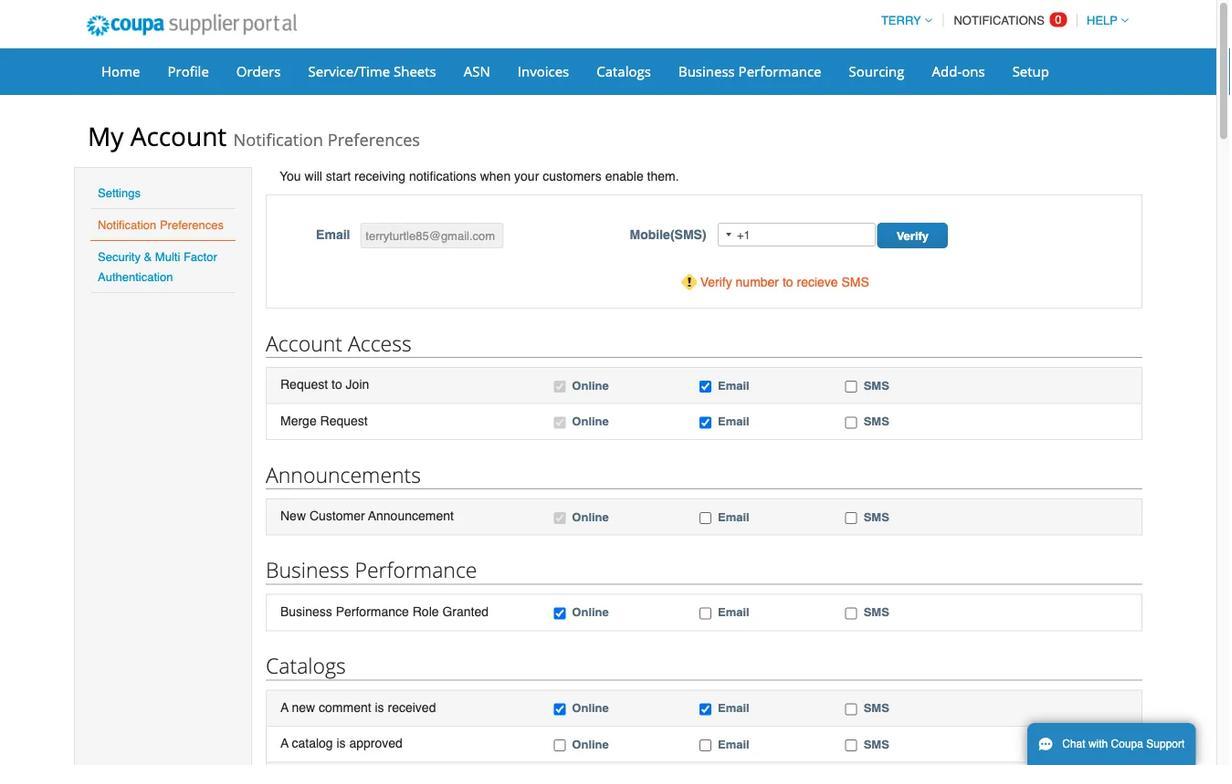 Task type: describe. For each thing, give the bounding box(es) containing it.
1 vertical spatial to
[[332, 377, 342, 392]]

security & multi factor authentication
[[98, 250, 217, 284]]

navigation containing notifications 0
[[873, 3, 1129, 38]]

request to join
[[280, 377, 369, 392]]

0
[[1055, 13, 1062, 26]]

you
[[279, 169, 301, 184]]

1 vertical spatial catalogs
[[266, 651, 346, 680]]

0 vertical spatial is
[[375, 700, 384, 714]]

home link
[[89, 58, 152, 85]]

online for a new comment is received
[[572, 701, 609, 715]]

customers
[[543, 169, 602, 184]]

online for a catalog is approved
[[572, 737, 609, 751]]

role
[[413, 604, 439, 619]]

notification inside "my account notification preferences"
[[233, 128, 323, 151]]

help
[[1087, 14, 1118, 27]]

you will start receiving notifications when your customers enable them.
[[279, 169, 679, 184]]

catalogs link
[[585, 58, 663, 85]]

settings link
[[98, 186, 141, 200]]

0 vertical spatial catalogs
[[597, 62, 651, 80]]

a for a new comment is received
[[280, 700, 289, 714]]

a catalog is approved
[[280, 736, 403, 751]]

asn
[[464, 62, 490, 80]]

multi
[[155, 250, 180, 263]]

+1 201-555-0123 text field
[[718, 223, 876, 247]]

security
[[98, 250, 141, 263]]

orders link
[[224, 58, 293, 85]]

profile link
[[156, 58, 221, 85]]

them.
[[647, 169, 679, 184]]

sms for role
[[864, 606, 889, 619]]

sourcing
[[849, 62, 905, 80]]

account access
[[266, 329, 412, 357]]

0 horizontal spatial business performance
[[266, 556, 477, 584]]

1 vertical spatial notification
[[98, 218, 156, 232]]

0 vertical spatial request
[[280, 377, 328, 392]]

service/time sheets link
[[296, 58, 448, 85]]

asn link
[[452, 58, 502, 85]]

sms for announcement
[[864, 510, 889, 524]]

a new comment is received
[[280, 700, 436, 714]]

sheets
[[394, 62, 436, 80]]

will
[[305, 169, 322, 184]]

email for new customer announcement
[[718, 510, 749, 524]]

setup
[[1012, 62, 1049, 80]]

support
[[1146, 738, 1185, 751]]

2 vertical spatial performance
[[336, 604, 409, 619]]

sms for is
[[864, 737, 889, 751]]

online for request to join
[[572, 379, 609, 392]]

home
[[101, 62, 140, 80]]

settings
[[98, 186, 141, 200]]

sms for comment
[[864, 701, 889, 715]]

announcement
[[368, 509, 454, 523]]

authentication
[[98, 270, 173, 284]]

approved
[[349, 736, 403, 751]]

mobile(sms)
[[630, 227, 706, 242]]

receiving
[[354, 169, 405, 184]]

access
[[348, 329, 412, 357]]

new
[[292, 700, 315, 714]]

profile
[[168, 62, 209, 80]]

merge request
[[280, 413, 368, 428]]

help link
[[1079, 14, 1129, 27]]

telephone country code image
[[726, 233, 731, 237]]

chat with coupa support
[[1062, 738, 1185, 751]]

sourcing link
[[837, 58, 916, 85]]

announcements
[[266, 460, 421, 489]]

1 vertical spatial business
[[266, 556, 349, 584]]

join
[[346, 377, 369, 392]]

notifications
[[409, 169, 477, 184]]

preferences inside "my account notification preferences"
[[328, 128, 420, 151]]

online for new customer announcement
[[572, 510, 609, 524]]

merge
[[280, 413, 317, 428]]

with
[[1089, 738, 1108, 751]]



Task type: locate. For each thing, give the bounding box(es) containing it.
new
[[280, 509, 306, 523]]

&
[[144, 250, 152, 263]]

1 horizontal spatial to
[[783, 275, 793, 289]]

1 horizontal spatial preferences
[[328, 128, 420, 151]]

ons
[[962, 62, 985, 80]]

0 vertical spatial preferences
[[328, 128, 420, 151]]

performance inside business performance link
[[738, 62, 821, 80]]

None checkbox
[[700, 381, 711, 393], [845, 381, 857, 393], [554, 512, 566, 524], [554, 608, 566, 620], [845, 608, 857, 620], [554, 703, 566, 715], [700, 703, 711, 715], [700, 740, 711, 751], [700, 381, 711, 393], [845, 381, 857, 393], [554, 512, 566, 524], [554, 608, 566, 620], [845, 608, 857, 620], [554, 703, 566, 715], [700, 703, 711, 715], [700, 740, 711, 751]]

email
[[316, 227, 350, 242], [718, 379, 749, 392], [718, 415, 749, 428], [718, 510, 749, 524], [718, 606, 749, 619], [718, 701, 749, 715], [718, 737, 749, 751]]

1 horizontal spatial is
[[375, 700, 384, 714]]

catalogs right invoices
[[597, 62, 651, 80]]

catalogs up new at the bottom left of the page
[[266, 651, 346, 680]]

online
[[572, 379, 609, 392], [572, 415, 609, 428], [572, 510, 609, 524], [572, 606, 609, 619], [572, 701, 609, 715], [572, 737, 609, 751]]

notification up you
[[233, 128, 323, 151]]

performance
[[738, 62, 821, 80], [355, 556, 477, 584], [336, 604, 409, 619]]

request down join
[[320, 413, 368, 428]]

catalogs
[[597, 62, 651, 80], [266, 651, 346, 680]]

business performance inside business performance link
[[678, 62, 821, 80]]

notification down settings 'link'
[[98, 218, 156, 232]]

notification preferences link
[[98, 218, 224, 232]]

0 vertical spatial business
[[678, 62, 735, 80]]

1 vertical spatial is
[[337, 736, 346, 751]]

email for business performance role granted
[[718, 606, 749, 619]]

0 vertical spatial to
[[783, 275, 793, 289]]

received
[[388, 700, 436, 714]]

notifications 0
[[954, 13, 1062, 27]]

account down the profile link
[[130, 119, 227, 153]]

notification
[[233, 128, 323, 151], [98, 218, 156, 232]]

factor
[[183, 250, 217, 263]]

0 vertical spatial business performance
[[678, 62, 821, 80]]

service/time
[[308, 62, 390, 80]]

1 online from the top
[[572, 379, 609, 392]]

1 a from the top
[[280, 700, 289, 714]]

0 vertical spatial a
[[280, 700, 289, 714]]

sms for join
[[864, 379, 889, 392]]

verify button
[[877, 223, 948, 248]]

email for merge request
[[718, 415, 749, 428]]

account
[[130, 119, 227, 153], [266, 329, 342, 357]]

0 horizontal spatial notification
[[98, 218, 156, 232]]

navigation
[[873, 3, 1129, 38]]

my account notification preferences
[[88, 119, 420, 153]]

0 horizontal spatial verify
[[700, 275, 732, 289]]

setup link
[[1001, 58, 1061, 85]]

to left join
[[332, 377, 342, 392]]

invoices link
[[506, 58, 581, 85]]

2 vertical spatial business
[[280, 604, 332, 619]]

to left recieve
[[783, 275, 793, 289]]

1 vertical spatial account
[[266, 329, 342, 357]]

online for merge request
[[572, 415, 609, 428]]

0 horizontal spatial preferences
[[160, 218, 224, 232]]

1 horizontal spatial business performance
[[678, 62, 821, 80]]

orders
[[236, 62, 281, 80]]

chat
[[1062, 738, 1085, 751]]

0 vertical spatial verify
[[896, 229, 929, 243]]

online for business performance role granted
[[572, 606, 609, 619]]

invoices
[[518, 62, 569, 80]]

customer
[[309, 509, 365, 523]]

coupa
[[1111, 738, 1143, 751]]

terry link
[[873, 14, 932, 27]]

0 vertical spatial notification
[[233, 128, 323, 151]]

0 horizontal spatial to
[[332, 377, 342, 392]]

1 vertical spatial business performance
[[266, 556, 477, 584]]

when
[[480, 169, 511, 184]]

recieve
[[797, 275, 838, 289]]

1 horizontal spatial notification
[[233, 128, 323, 151]]

security & multi factor authentication link
[[98, 250, 217, 284]]

is right catalog
[[337, 736, 346, 751]]

6 online from the top
[[572, 737, 609, 751]]

0 horizontal spatial account
[[130, 119, 227, 153]]

granted
[[442, 604, 489, 619]]

catalog
[[292, 736, 333, 751]]

terry
[[881, 14, 921, 27]]

request up the merge
[[280, 377, 328, 392]]

4 online from the top
[[572, 606, 609, 619]]

add-ons
[[932, 62, 985, 80]]

1 vertical spatial performance
[[355, 556, 477, 584]]

2 online from the top
[[572, 415, 609, 428]]

a for a catalog is approved
[[280, 736, 289, 751]]

email for a catalog is approved
[[718, 737, 749, 751]]

email for request to join
[[718, 379, 749, 392]]

Telephone country code field
[[719, 224, 737, 246]]

your
[[514, 169, 539, 184]]

0 horizontal spatial is
[[337, 736, 346, 751]]

new customer announcement
[[280, 509, 454, 523]]

chat with coupa support button
[[1027, 723, 1196, 765]]

1 vertical spatial request
[[320, 413, 368, 428]]

coupa supplier portal image
[[74, 3, 309, 48]]

preferences
[[328, 128, 420, 151], [160, 218, 224, 232]]

2 a from the top
[[280, 736, 289, 751]]

email for a new comment is received
[[718, 701, 749, 715]]

5 online from the top
[[572, 701, 609, 715]]

3 online from the top
[[572, 510, 609, 524]]

account up request to join
[[266, 329, 342, 357]]

notifications
[[954, 14, 1045, 27]]

is
[[375, 700, 384, 714], [337, 736, 346, 751]]

0 vertical spatial performance
[[738, 62, 821, 80]]

enable
[[605, 169, 644, 184]]

a left catalog
[[280, 736, 289, 751]]

verify number to recieve sms
[[700, 275, 869, 289]]

None text field
[[360, 223, 503, 248]]

sms
[[842, 275, 869, 289], [864, 379, 889, 392], [864, 415, 889, 428], [864, 510, 889, 524], [864, 606, 889, 619], [864, 701, 889, 715], [864, 737, 889, 751]]

is left received
[[375, 700, 384, 714]]

a
[[280, 700, 289, 714], [280, 736, 289, 751]]

1 horizontal spatial account
[[266, 329, 342, 357]]

add-ons link
[[920, 58, 997, 85]]

1 vertical spatial verify
[[700, 275, 732, 289]]

business performance
[[678, 62, 821, 80], [266, 556, 477, 584]]

a left new at the bottom left of the page
[[280, 700, 289, 714]]

None checkbox
[[554, 381, 566, 393], [554, 417, 566, 429], [700, 417, 711, 429], [845, 417, 857, 429], [700, 512, 711, 524], [845, 512, 857, 524], [700, 608, 711, 620], [845, 703, 857, 715], [554, 740, 566, 751], [845, 740, 857, 751], [554, 381, 566, 393], [554, 417, 566, 429], [700, 417, 711, 429], [845, 417, 857, 429], [700, 512, 711, 524], [845, 512, 857, 524], [700, 608, 711, 620], [845, 703, 857, 715], [554, 740, 566, 751], [845, 740, 857, 751]]

1 vertical spatial preferences
[[160, 218, 224, 232]]

business performance role granted
[[280, 604, 489, 619]]

verify inside button
[[896, 229, 929, 243]]

verify for verify
[[896, 229, 929, 243]]

service/time sheets
[[308, 62, 436, 80]]

comment
[[319, 700, 371, 714]]

my
[[88, 119, 124, 153]]

request
[[280, 377, 328, 392], [320, 413, 368, 428]]

0 vertical spatial account
[[130, 119, 227, 153]]

0 horizontal spatial catalogs
[[266, 651, 346, 680]]

to
[[783, 275, 793, 289], [332, 377, 342, 392]]

preferences up the factor
[[160, 218, 224, 232]]

verify
[[896, 229, 929, 243], [700, 275, 732, 289]]

business
[[678, 62, 735, 80], [266, 556, 349, 584], [280, 604, 332, 619]]

verify for verify number to recieve sms
[[700, 275, 732, 289]]

notification preferences
[[98, 218, 224, 232]]

1 vertical spatial a
[[280, 736, 289, 751]]

1 horizontal spatial verify
[[896, 229, 929, 243]]

start
[[326, 169, 351, 184]]

business performance link
[[667, 58, 833, 85]]

number
[[736, 275, 779, 289]]

preferences up receiving
[[328, 128, 420, 151]]

1 horizontal spatial catalogs
[[597, 62, 651, 80]]

add-
[[932, 62, 962, 80]]



Task type: vqa. For each thing, say whether or not it's contained in the screenshot.
07:37 AM
no



